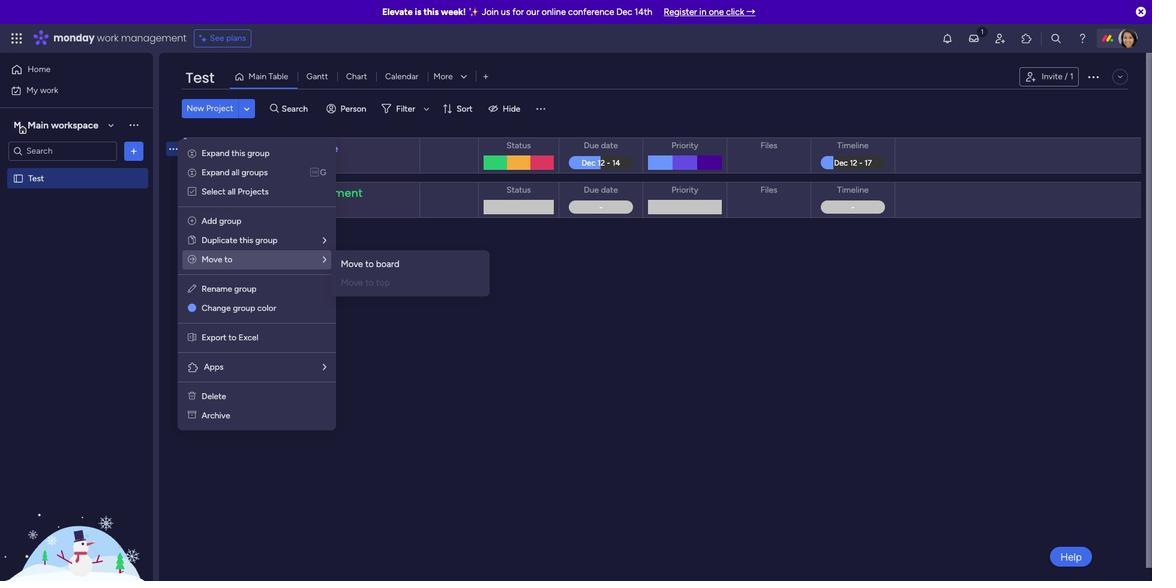 Task type: locate. For each thing, give the bounding box(es) containing it.
2 timeline field from the top
[[835, 184, 872, 197]]

new project button
[[182, 99, 238, 118]]

to down add new group button
[[225, 255, 233, 265]]

test production pipeline
[[207, 141, 339, 156]]

main table
[[249, 71, 289, 82]]

group
[[247, 148, 270, 159], [219, 216, 242, 226], [241, 235, 263, 246], [255, 235, 278, 246], [234, 284, 257, 294], [233, 303, 255, 313]]

2 vertical spatial test
[[28, 173, 44, 183]]

add
[[202, 216, 217, 226], [205, 235, 221, 246]]

0 vertical spatial status field
[[504, 139, 534, 153]]

1 vertical spatial all
[[228, 187, 236, 197]]

archive
[[202, 411, 230, 421]]

join
[[482, 7, 499, 17]]

0 vertical spatial priority field
[[669, 139, 702, 153]]

production for test
[[233, 141, 292, 156]]

v2 circle image
[[188, 303, 196, 313]]

move down move to board
[[341, 277, 363, 288]]

v2 shortcuts ctrl image
[[311, 168, 319, 178]]

1 vertical spatial list arrow image
[[323, 363, 327, 372]]

options image
[[128, 145, 140, 157]]

test right svg image
[[207, 141, 230, 156]]

0 vertical spatial due
[[584, 140, 599, 151]]

monday
[[53, 31, 95, 45]]

0 horizontal spatial main
[[28, 119, 49, 131]]

2 due from the top
[[584, 185, 599, 195]]

elevate is this week! ✨ join us for our online conference dec 14th
[[382, 7, 653, 17]]

main left table
[[249, 71, 267, 82]]

1 expand from the top
[[202, 148, 230, 159]]

0 vertical spatial production
[[233, 141, 292, 156]]

in
[[700, 7, 707, 17]]

2 status field from the top
[[504, 184, 534, 197]]

this right new
[[240, 235, 253, 246]]

0 vertical spatial expand
[[202, 148, 230, 159]]

work for monday
[[97, 31, 119, 45]]

1 due date from the top
[[584, 140, 618, 151]]

test list box
[[0, 166, 153, 351]]

production
[[233, 141, 292, 156], [233, 186, 293, 201]]

0 vertical spatial priority
[[672, 140, 699, 151]]

chart
[[346, 71, 367, 82]]

1 date from the top
[[601, 140, 618, 151]]

test
[[186, 68, 214, 88], [207, 141, 230, 156], [28, 173, 44, 183]]

test right public board image
[[28, 173, 44, 183]]

arrow down image
[[420, 101, 434, 116]]

option
[[0, 168, 153, 170]]

gantt
[[307, 71, 328, 82]]

test up new
[[186, 68, 214, 88]]

elevate
[[382, 7, 413, 17]]

0 vertical spatial due date
[[584, 140, 618, 151]]

work right monday
[[97, 31, 119, 45]]

calendar
[[385, 71, 419, 82]]

2 due date field from the top
[[581, 184, 621, 197]]

all right select
[[228, 187, 236, 197]]

list arrow image
[[323, 237, 327, 245]]

help image
[[1077, 32, 1089, 44]]

is
[[415, 7, 422, 17]]

change
[[202, 303, 231, 313]]

1 vertical spatial priority field
[[669, 184, 702, 197]]

0 vertical spatial all
[[232, 168, 240, 178]]

add view image
[[484, 72, 489, 81]]

1 status field from the top
[[504, 139, 534, 153]]

1 due from the top
[[584, 140, 599, 151]]

excel
[[239, 333, 259, 343]]

expand for expand all groups
[[202, 168, 230, 178]]

1 vertical spatial expand
[[202, 168, 230, 178]]

1 vertical spatial due
[[584, 185, 599, 195]]

1 vertical spatial status
[[507, 185, 531, 195]]

to left excel
[[229, 333, 237, 343]]

0 vertical spatial timeline field
[[835, 139, 872, 153]]

1 vertical spatial priority
[[672, 185, 699, 195]]

register
[[664, 7, 698, 17]]

2 list arrow image from the top
[[323, 363, 327, 372]]

group inside button
[[241, 235, 263, 246]]

1 vertical spatial files field
[[758, 184, 781, 197]]

production for post
[[233, 186, 293, 201]]

0 vertical spatial test
[[186, 68, 214, 88]]

1 vertical spatial work
[[40, 85, 58, 95]]

1 vertical spatial this
[[232, 148, 245, 159]]

Post Production Assessment field
[[204, 186, 366, 201]]

expand
[[202, 148, 230, 159], [202, 168, 230, 178]]

main right workspace image
[[28, 119, 49, 131]]

to
[[225, 255, 233, 265], [365, 259, 374, 270], [365, 277, 374, 288], [229, 333, 237, 343]]

1 vertical spatial timeline
[[838, 185, 869, 195]]

2 date from the top
[[601, 185, 618, 195]]

hide
[[503, 104, 521, 114]]

post
[[207, 186, 231, 201]]

this right "is"
[[424, 7, 439, 17]]

1 vertical spatial add
[[205, 235, 221, 246]]

move
[[202, 255, 222, 265], [341, 259, 363, 270], [341, 277, 363, 288]]

2 vertical spatial this
[[240, 235, 253, 246]]

my work button
[[7, 81, 129, 100]]

this up expand all groups
[[232, 148, 245, 159]]

person button
[[322, 99, 374, 118]]

production up groups
[[233, 141, 292, 156]]

status
[[507, 140, 531, 151], [507, 185, 531, 195]]

timeline
[[838, 140, 869, 151], [838, 185, 869, 195]]

2 timeline from the top
[[838, 185, 869, 195]]

options image
[[1087, 70, 1101, 84]]

1 vertical spatial timeline field
[[835, 184, 872, 197]]

table
[[269, 71, 289, 82]]

public board image
[[13, 173, 24, 184]]

sort button
[[438, 99, 480, 118]]

search everything image
[[1051, 32, 1063, 44]]

see plans button
[[194, 29, 252, 47]]

status for first status 'field'
[[507, 140, 531, 151]]

export to excel
[[202, 333, 259, 343]]

✨
[[468, 7, 480, 17]]

test inside list box
[[28, 173, 44, 183]]

inbox image
[[968, 32, 980, 44]]

workspace image
[[11, 119, 23, 132]]

duplicate
[[202, 235, 238, 246]]

move right 'v2 moveto o' "image"
[[202, 255, 222, 265]]

0 vertical spatial due date field
[[581, 139, 621, 153]]

to for export to excel
[[229, 333, 237, 343]]

0 vertical spatial date
[[601, 140, 618, 151]]

work
[[97, 31, 119, 45], [40, 85, 58, 95]]

monday work management
[[53, 31, 187, 45]]

1 vertical spatial date
[[601, 185, 618, 195]]

one
[[709, 7, 724, 17]]

production down groups
[[233, 186, 293, 201]]

register in one click →
[[664, 7, 756, 17]]

list arrow image
[[323, 256, 327, 264], [323, 363, 327, 372]]

Files field
[[758, 139, 781, 153], [758, 184, 781, 197]]

dapulse archived image
[[188, 411, 196, 421]]

v2 export to excel outline image
[[188, 333, 196, 343]]

status for first status 'field' from the bottom
[[507, 185, 531, 195]]

this for duplicate this group
[[240, 235, 253, 246]]

due date for first the "due date" field from the bottom of the page
[[584, 185, 618, 195]]

groups
[[242, 168, 268, 178]]

gantt button
[[298, 67, 337, 86]]

1 vertical spatial status field
[[504, 184, 534, 197]]

add for add new group
[[205, 235, 221, 246]]

this
[[424, 7, 439, 17], [232, 148, 245, 159], [240, 235, 253, 246]]

1 files from the top
[[761, 140, 778, 151]]

help
[[1061, 551, 1083, 563]]

1 vertical spatial production
[[233, 186, 293, 201]]

pipeline
[[295, 141, 339, 156]]

0 vertical spatial main
[[249, 71, 267, 82]]

main inside button
[[249, 71, 267, 82]]

Timeline field
[[835, 139, 872, 153], [835, 184, 872, 197]]

/
[[1065, 71, 1069, 82]]

menu
[[178, 139, 336, 431]]

management
[[121, 31, 187, 45]]

add inside button
[[205, 235, 221, 246]]

sort
[[457, 104, 473, 114]]

1 timeline from the top
[[838, 140, 869, 151]]

1 horizontal spatial main
[[249, 71, 267, 82]]

to for move to top
[[365, 277, 374, 288]]

move to board
[[341, 259, 400, 270]]

online
[[542, 7, 566, 17]]

1 vertical spatial test
[[207, 141, 230, 156]]

our
[[526, 7, 540, 17]]

0 vertical spatial files field
[[758, 139, 781, 153]]

0 vertical spatial files
[[761, 140, 778, 151]]

all for select
[[228, 187, 236, 197]]

rename
[[202, 284, 232, 294]]

main inside workspace selection element
[[28, 119, 49, 131]]

1 vertical spatial files
[[761, 185, 778, 195]]

main for main table
[[249, 71, 267, 82]]

new
[[187, 103, 204, 113]]

due date
[[584, 140, 618, 151], [584, 185, 618, 195]]

0 vertical spatial timeline
[[838, 140, 869, 151]]

expand up select
[[202, 168, 230, 178]]

invite / 1
[[1042, 71, 1074, 82]]

expand right svg image
[[202, 148, 230, 159]]

add for add group
[[202, 216, 217, 226]]

1 status from the top
[[507, 140, 531, 151]]

add group
[[202, 216, 242, 226]]

2 due date from the top
[[584, 185, 618, 195]]

v2 duplicate o image
[[188, 235, 196, 246]]

hide button
[[484, 99, 528, 118]]

2 files from the top
[[761, 185, 778, 195]]

menu image
[[535, 103, 547, 115]]

expand this group
[[202, 148, 270, 159]]

g
[[320, 168, 327, 178]]

to left board
[[365, 259, 374, 270]]

move for move to
[[202, 255, 222, 265]]

work inside button
[[40, 85, 58, 95]]

1 image
[[977, 25, 988, 38]]

0 horizontal spatial work
[[40, 85, 58, 95]]

1 timeline field from the top
[[835, 139, 872, 153]]

to left the top
[[365, 277, 374, 288]]

plans
[[226, 33, 246, 43]]

main table button
[[230, 67, 298, 86]]

2 priority from the top
[[672, 185, 699, 195]]

all left groups
[[232, 168, 240, 178]]

0 vertical spatial list arrow image
[[323, 256, 327, 264]]

1 vertical spatial due date field
[[581, 184, 621, 197]]

1 horizontal spatial work
[[97, 31, 119, 45]]

Priority field
[[669, 139, 702, 153], [669, 184, 702, 197]]

v2 edit line image
[[188, 284, 196, 294]]

add left new
[[205, 235, 221, 246]]

0 vertical spatial status
[[507, 140, 531, 151]]

due
[[584, 140, 599, 151], [584, 185, 599, 195]]

1 list arrow image from the top
[[323, 256, 327, 264]]

priority
[[672, 140, 699, 151], [672, 185, 699, 195]]

see
[[210, 33, 224, 43]]

0 vertical spatial add
[[202, 216, 217, 226]]

files
[[761, 140, 778, 151], [761, 185, 778, 195]]

move up 'move to top'
[[341, 259, 363, 270]]

2 expand from the top
[[202, 168, 230, 178]]

lottie animation element
[[0, 460, 153, 581]]

0 vertical spatial work
[[97, 31, 119, 45]]

1 due date field from the top
[[581, 139, 621, 153]]

1 vertical spatial main
[[28, 119, 49, 131]]

lottie animation image
[[0, 460, 153, 581]]

projects
[[238, 187, 269, 197]]

work for my
[[40, 85, 58, 95]]

add right the v2 add outline image
[[202, 216, 217, 226]]

2 status from the top
[[507, 185, 531, 195]]

Due date field
[[581, 139, 621, 153], [581, 184, 621, 197]]

1 vertical spatial due date
[[584, 185, 618, 195]]

workspace
[[51, 119, 98, 131]]

Status field
[[504, 139, 534, 153], [504, 184, 534, 197]]

james peterson image
[[1119, 29, 1138, 48]]

work right my
[[40, 85, 58, 95]]

all
[[232, 168, 240, 178], [228, 187, 236, 197]]



Task type: describe. For each thing, give the bounding box(es) containing it.
home button
[[7, 60, 129, 79]]

delete
[[202, 391, 226, 402]]

v2 add outline image
[[188, 216, 196, 226]]

color
[[257, 303, 276, 313]]

Test field
[[183, 68, 217, 88]]

select product image
[[11, 32, 23, 44]]

this for expand this group
[[232, 148, 245, 159]]

export
[[202, 333, 227, 343]]

move to top
[[341, 277, 390, 288]]

notifications image
[[942, 32, 954, 44]]

apps
[[204, 362, 224, 372]]

home
[[28, 64, 51, 74]]

m
[[14, 120, 21, 130]]

1 priority from the top
[[672, 140, 699, 151]]

Search in workspace field
[[25, 144, 100, 158]]

add new group
[[205, 235, 263, 246]]

my
[[26, 85, 38, 95]]

click
[[727, 7, 745, 17]]

svg image
[[187, 147, 197, 161]]

rename group
[[202, 284, 257, 294]]

week!
[[441, 7, 466, 17]]

calendar button
[[376, 67, 428, 86]]

person
[[341, 104, 366, 114]]

apps image
[[187, 361, 199, 373]]

see plans
[[210, 33, 246, 43]]

v2 search image
[[270, 102, 279, 115]]

expand for expand this group
[[202, 148, 230, 159]]

apps image
[[1021, 32, 1033, 44]]

to for move to
[[225, 255, 233, 265]]

1 files field from the top
[[758, 139, 781, 153]]

add new group button
[[183, 231, 268, 250]]

date for first the "due date" field from the top of the page
[[601, 140, 618, 151]]

for
[[513, 7, 524, 17]]

Search field
[[279, 100, 315, 117]]

more button
[[428, 67, 476, 86]]

select
[[202, 187, 226, 197]]

dec
[[617, 7, 633, 17]]

invite / 1 button
[[1020, 67, 1080, 86]]

angle down image
[[244, 104, 250, 113]]

top
[[376, 277, 390, 288]]

help button
[[1051, 547, 1093, 567]]

filter
[[396, 104, 415, 114]]

assessment
[[296, 186, 363, 201]]

new
[[223, 235, 239, 246]]

due for first the "due date" field from the bottom of the page
[[584, 185, 599, 195]]

to for move to board
[[365, 259, 374, 270]]

conference
[[568, 7, 615, 17]]

move for move to board
[[341, 259, 363, 270]]

0 vertical spatial this
[[424, 7, 439, 17]]

workspace selection element
[[11, 118, 100, 134]]

us
[[501, 7, 511, 17]]

expand all groups
[[202, 168, 268, 178]]

14th
[[635, 7, 653, 17]]

my work
[[26, 85, 58, 95]]

select all projects
[[202, 187, 269, 197]]

move for move to top
[[341, 277, 363, 288]]

timeline for 2nd timeline field from the top of the page
[[838, 185, 869, 195]]

main for main workspace
[[28, 119, 49, 131]]

filter button
[[377, 99, 434, 118]]

v2 checkbox small outline image
[[188, 187, 196, 197]]

project
[[206, 103, 233, 113]]

menu containing expand this group
[[178, 139, 336, 431]]

more
[[434, 71, 453, 82]]

new project
[[187, 103, 233, 113]]

chart button
[[337, 67, 376, 86]]

v2 delete line image
[[188, 391, 196, 402]]

1
[[1071, 71, 1074, 82]]

v2 moveto o image
[[188, 255, 196, 265]]

invite members image
[[995, 32, 1007, 44]]

move to
[[202, 255, 233, 265]]

2 files field from the top
[[758, 184, 781, 197]]

Test Production Pipeline field
[[204, 141, 342, 157]]

board
[[376, 259, 400, 270]]

→
[[747, 7, 756, 17]]

2 priority field from the top
[[669, 184, 702, 197]]

duplicate this group
[[202, 235, 278, 246]]

due date for first the "due date" field from the top of the page
[[584, 140, 618, 151]]

expand board header image
[[1116, 72, 1126, 82]]

workspace options image
[[128, 119, 140, 131]]

date for first the "due date" field from the bottom of the page
[[601, 185, 618, 195]]

main workspace
[[28, 119, 98, 131]]

change group color
[[202, 303, 276, 313]]

timeline for first timeline field from the top
[[838, 140, 869, 151]]

list arrow image for apps
[[323, 363, 327, 372]]

1 priority field from the top
[[669, 139, 702, 153]]

due for first the "due date" field from the top of the page
[[584, 140, 599, 151]]

list arrow image for move to
[[323, 256, 327, 264]]

all for expand
[[232, 168, 240, 178]]

post production assessment
[[207, 186, 363, 201]]

invite
[[1042, 71, 1063, 82]]

svg image
[[187, 166, 197, 180]]

register in one click → link
[[664, 7, 756, 17]]



Task type: vqa. For each thing, say whether or not it's contained in the screenshot.
Expand this group Expand
yes



